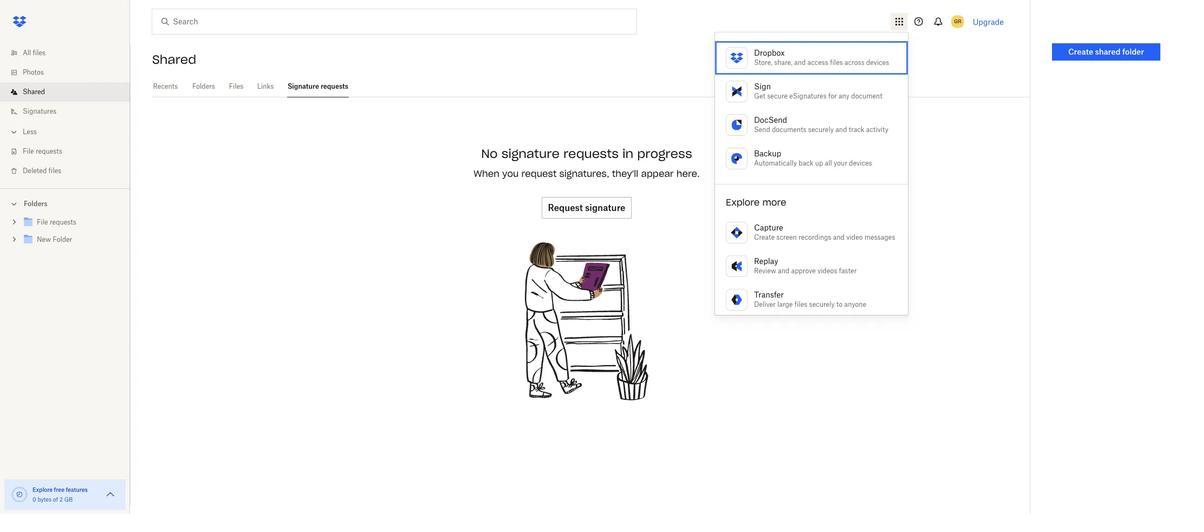 Task type: describe. For each thing, give the bounding box(es) containing it.
signatures link
[[9, 102, 130, 121]]

create shared folder button
[[1052, 43, 1161, 61]]

explore for explore more
[[726, 197, 760, 208]]

automatically
[[754, 159, 797, 167]]

and inside docsend send documents securely and track activity
[[836, 126, 847, 134]]

create inside button
[[1068, 47, 1093, 56]]

photos link
[[9, 63, 130, 82]]

file requests link
[[9, 142, 130, 161]]

signature requests link
[[287, 76, 349, 96]]

devices inside dropbox store, share, and access files across devices
[[866, 59, 889, 67]]

docsend
[[754, 115, 787, 125]]

appear
[[641, 169, 674, 179]]

0
[[33, 497, 36, 503]]

in
[[623, 146, 634, 162]]

free
[[54, 487, 64, 494]]

create shared folder
[[1068, 47, 1144, 56]]

signatures
[[23, 107, 56, 115]]

deleted
[[23, 167, 47, 175]]

deliver
[[754, 301, 776, 309]]

folder
[[1123, 47, 1144, 56]]

transfer deliver large files securely to anyone
[[754, 290, 867, 309]]

dropbox image
[[9, 11, 30, 33]]

deleted files link
[[9, 161, 130, 181]]

devices inside backup automatically back up all your devices
[[849, 159, 872, 167]]

approve
[[791, 267, 816, 275]]

your
[[834, 159, 847, 167]]

explore free features 0 bytes of 2 gb
[[33, 487, 88, 503]]

capture
[[754, 223, 783, 232]]

links
[[257, 82, 274, 90]]

and inside dropbox store, share, and access files across devices
[[794, 59, 806, 67]]

no signature requests in progress
[[481, 146, 692, 162]]

links link
[[257, 76, 274, 96]]

signature
[[288, 82, 319, 90]]

files link
[[229, 76, 244, 96]]

shared inside list item
[[23, 88, 45, 96]]

sign
[[754, 82, 771, 91]]

1 horizontal spatial shared
[[152, 52, 196, 67]]

and inside 'capture create screen recordings and video messages'
[[833, 234, 845, 242]]

more
[[763, 197, 787, 208]]

upgrade link
[[973, 17, 1004, 26]]

requests for signature requests
[[321, 82, 348, 90]]

track
[[849, 126, 864, 134]]

upgrade
[[973, 17, 1004, 26]]

recents
[[153, 82, 178, 90]]

request
[[522, 169, 557, 179]]

bytes
[[38, 497, 52, 503]]

recordings
[[799, 234, 831, 242]]

no
[[481, 146, 498, 162]]

capture create screen recordings and video messages
[[754, 223, 895, 242]]

shared list item
[[0, 82, 130, 102]]

explore more
[[726, 197, 787, 208]]

across
[[845, 59, 865, 67]]

2
[[59, 497, 63, 503]]

all
[[23, 49, 31, 57]]

share,
[[774, 59, 793, 67]]

faster
[[839, 267, 857, 275]]

and inside replay review and approve videos faster
[[778, 267, 790, 275]]

folders link
[[192, 76, 216, 96]]

shared
[[1095, 47, 1121, 56]]

replay
[[754, 257, 778, 266]]

store,
[[754, 59, 773, 67]]

shared link
[[9, 82, 130, 102]]

they'll
[[612, 169, 638, 179]]

back
[[799, 159, 814, 167]]

progress
[[637, 146, 692, 162]]

anyone
[[844, 301, 867, 309]]

gb
[[64, 497, 73, 503]]

backup automatically back up all your devices
[[754, 149, 872, 167]]



Task type: vqa. For each thing, say whether or not it's contained in the screenshot.
the rightmost Record,
no



Task type: locate. For each thing, give the bounding box(es) containing it.
less
[[23, 128, 37, 136]]

0 horizontal spatial explore
[[33, 487, 53, 494]]

less image
[[9, 127, 20, 138]]

all
[[825, 159, 832, 167]]

files inside transfer deliver large files securely to anyone
[[795, 301, 807, 309]]

shared down photos
[[23, 88, 45, 96]]

you
[[502, 169, 519, 179]]

transfer
[[754, 290, 784, 300]]

tab list containing recents
[[152, 76, 1030, 98]]

0 horizontal spatial folders
[[24, 200, 47, 208]]

0 horizontal spatial requests
[[36, 147, 62, 156]]

1 vertical spatial explore
[[33, 487, 53, 494]]

securely left to at the right bottom
[[809, 301, 835, 309]]

create left shared
[[1068, 47, 1093, 56]]

deleted files
[[23, 167, 61, 175]]

when you request signatures, they'll appear here.
[[474, 169, 700, 179]]

tab list
[[152, 76, 1030, 98]]

devices right across
[[866, 59, 889, 67]]

files inside 'deleted files' link
[[49, 167, 61, 175]]

send
[[754, 126, 770, 134]]

to
[[837, 301, 843, 309]]

videos
[[818, 267, 837, 275]]

0 vertical spatial folders
[[192, 82, 215, 90]]

file
[[23, 147, 34, 156]]

1 vertical spatial folders
[[24, 200, 47, 208]]

video
[[847, 234, 863, 242]]

files right large
[[795, 301, 807, 309]]

1 horizontal spatial folders
[[192, 82, 215, 90]]

2 horizontal spatial requests
[[563, 146, 619, 162]]

quota usage element
[[11, 487, 28, 504]]

of
[[53, 497, 58, 503]]

up
[[815, 159, 823, 167]]

any
[[839, 92, 850, 100]]

0 vertical spatial explore
[[726, 197, 760, 208]]

dropbox
[[754, 48, 785, 57]]

0 horizontal spatial create
[[754, 234, 775, 242]]

and left track
[[836, 126, 847, 134]]

and right "share,"
[[794, 59, 806, 67]]

1 horizontal spatial create
[[1068, 47, 1093, 56]]

requests up when you request signatures, they'll appear here.
[[563, 146, 619, 162]]

requests inside tab list
[[321, 82, 348, 90]]

file requests
[[23, 147, 62, 156]]

files left across
[[830, 59, 843, 67]]

screen
[[777, 234, 797, 242]]

create down capture
[[754, 234, 775, 242]]

large
[[778, 301, 793, 309]]

and left video
[[833, 234, 845, 242]]

esignatures
[[789, 92, 827, 100]]

document
[[851, 92, 883, 100]]

requests inside list
[[36, 147, 62, 156]]

0 vertical spatial shared
[[152, 52, 196, 67]]

0 horizontal spatial shared
[[23, 88, 45, 96]]

requests for file requests
[[36, 147, 62, 156]]

all files
[[23, 49, 46, 57]]

0 vertical spatial create
[[1068, 47, 1093, 56]]

explore
[[726, 197, 760, 208], [33, 487, 53, 494]]

1 vertical spatial devices
[[849, 159, 872, 167]]

signatures,
[[559, 169, 609, 179]]

requests right "file"
[[36, 147, 62, 156]]

all files link
[[9, 43, 130, 63]]

files
[[229, 82, 244, 90]]

recents link
[[152, 76, 179, 96]]

sign get secure esignatures for any document
[[754, 82, 883, 100]]

features
[[66, 487, 88, 494]]

folders
[[192, 82, 215, 90], [24, 200, 47, 208]]

illustration of an empty shelf image
[[506, 241, 668, 403]]

folders left files
[[192, 82, 215, 90]]

securely inside transfer deliver large files securely to anyone
[[809, 301, 835, 309]]

create inside 'capture create screen recordings and video messages'
[[754, 234, 775, 242]]

securely inside docsend send documents securely and track activity
[[808, 126, 834, 134]]

explore for explore free features 0 bytes of 2 gb
[[33, 487, 53, 494]]

messages
[[865, 234, 895, 242]]

securely
[[808, 126, 834, 134], [809, 301, 835, 309]]

secure
[[767, 92, 788, 100]]

explore inside the 'explore free features 0 bytes of 2 gb'
[[33, 487, 53, 494]]

requests right 'signature'
[[321, 82, 348, 90]]

get
[[754, 92, 766, 100]]

review
[[754, 267, 776, 275]]

signature
[[502, 146, 560, 162]]

documents
[[772, 126, 807, 134]]

files
[[33, 49, 46, 57], [830, 59, 843, 67], [49, 167, 61, 175], [795, 301, 807, 309]]

group
[[0, 212, 130, 257]]

1 horizontal spatial requests
[[321, 82, 348, 90]]

replay review and approve videos faster
[[754, 257, 857, 275]]

here.
[[677, 169, 700, 179]]

1 horizontal spatial explore
[[726, 197, 760, 208]]

securely up backup automatically back up all your devices
[[808, 126, 834, 134]]

list containing all files
[[0, 37, 130, 189]]

and right review
[[778, 267, 790, 275]]

1 vertical spatial securely
[[809, 301, 835, 309]]

shared
[[152, 52, 196, 67], [23, 88, 45, 96]]

folders button
[[0, 196, 130, 212]]

files right all
[[33, 49, 46, 57]]

and
[[794, 59, 806, 67], [836, 126, 847, 134], [833, 234, 845, 242], [778, 267, 790, 275]]

explore left more
[[726, 197, 760, 208]]

files inside dropbox store, share, and access files across devices
[[830, 59, 843, 67]]

1 vertical spatial shared
[[23, 88, 45, 96]]

backup
[[754, 149, 781, 158]]

activity
[[866, 126, 889, 134]]

list
[[0, 37, 130, 189]]

0 vertical spatial securely
[[808, 126, 834, 134]]

devices right your
[[849, 159, 872, 167]]

shared up recents link
[[152, 52, 196, 67]]

folders down deleted
[[24, 200, 47, 208]]

files right deleted
[[49, 167, 61, 175]]

create
[[1068, 47, 1093, 56], [754, 234, 775, 242]]

access
[[808, 59, 828, 67]]

when
[[474, 169, 500, 179]]

folders inside button
[[24, 200, 47, 208]]

0 vertical spatial devices
[[866, 59, 889, 67]]

explore up bytes
[[33, 487, 53, 494]]

signature requests
[[288, 82, 348, 90]]

1 vertical spatial create
[[754, 234, 775, 242]]

devices
[[866, 59, 889, 67], [849, 159, 872, 167]]

dropbox store, share, and access files across devices
[[754, 48, 889, 67]]

files inside all files link
[[33, 49, 46, 57]]

docsend send documents securely and track activity
[[754, 115, 889, 134]]

photos
[[23, 68, 44, 76]]

for
[[828, 92, 837, 100]]



